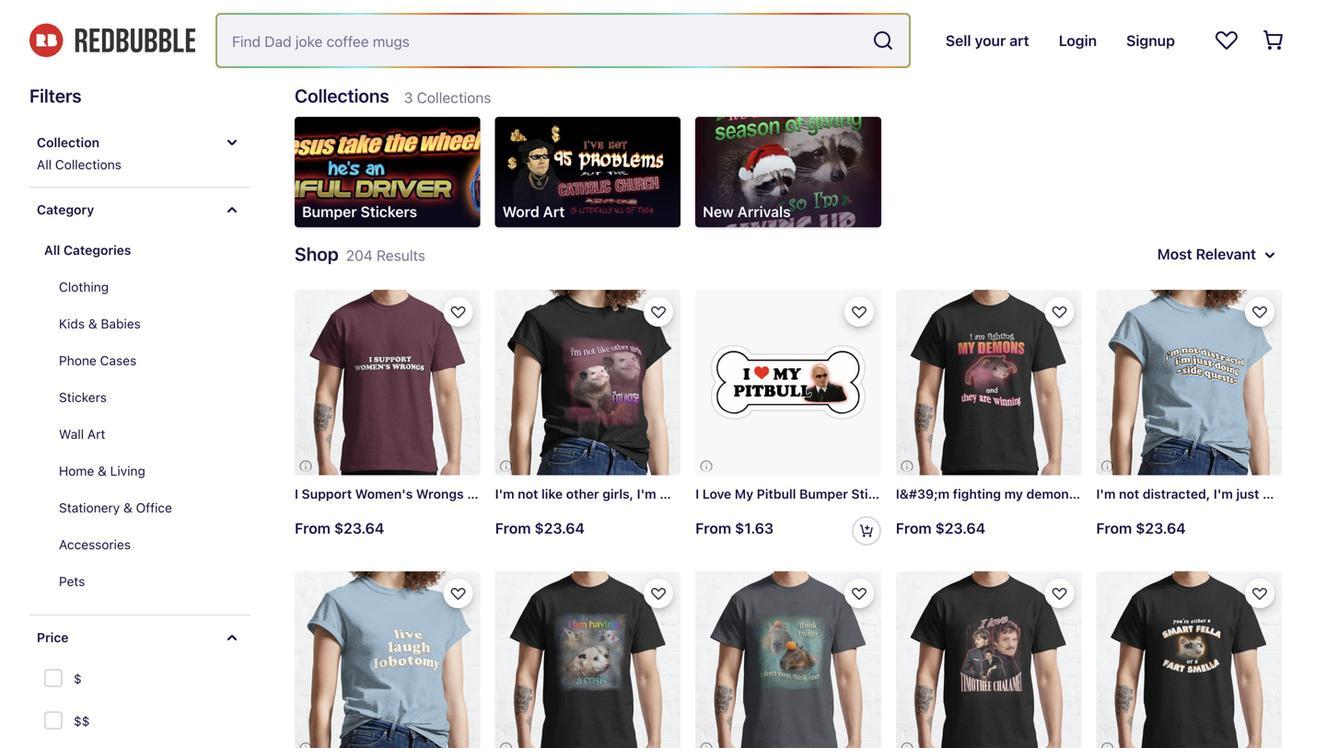 Task type: describe. For each thing, give the bounding box(es) containing it.
t-
[[515, 487, 528, 502]]

& for living
[[98, 463, 107, 479]]

from for i'm not like other girls, i'm worse possum word art classic t-shirt image
[[495, 520, 531, 537]]

collections for all collections
[[55, 157, 121, 172]]

shirt
[[528, 487, 558, 502]]

i'm not like other girls, i'm worse possum word art classic t-shirt image
[[495, 290, 681, 476]]

i support women's wrongs classic t-shirt image
[[295, 290, 480, 476]]

not
[[1119, 487, 1139, 502]]

category
[[37, 202, 94, 217]]

doing
[[1263, 487, 1297, 502]]

1 i'm from the left
[[1096, 487, 1116, 502]]

kids & babies button
[[44, 306, 250, 342]]

stationery
[[59, 500, 120, 515]]

home & living button
[[44, 453, 250, 490]]

kids
[[59, 316, 85, 331]]

from $23.64 for i'm not like other girls, i'm worse possum word art classic t-shirt image
[[495, 520, 585, 537]]

women's
[[355, 487, 413, 502]]

support
[[302, 487, 352, 502]]

1 sticker from the left
[[851, 487, 895, 502]]

price
[[37, 630, 69, 645]]

my
[[735, 487, 753, 502]]

i&#39;m fighting my demons and they are winning word art meme classic t-shirt image
[[896, 290, 1081, 476]]

art for wall art
[[87, 427, 105, 442]]

wall art button
[[44, 416, 250, 453]]

word
[[502, 203, 539, 220]]

stickers inside button
[[59, 390, 107, 405]]

& for office
[[123, 500, 132, 515]]

from $23.64 for i'm not distracted, i'm just doing side quests classic t-shirt image
[[1096, 520, 1186, 537]]

i'm not distracted, i'm just doing side
[[1096, 487, 1326, 502]]

3 from from the left
[[695, 520, 731, 537]]

$23.64 for i'm not like other girls, i'm worse possum word art classic t-shirt image
[[534, 520, 585, 537]]

wall
[[59, 427, 84, 442]]

arrivals
[[737, 203, 791, 220]]

204
[[346, 247, 373, 264]]

accessories
[[59, 537, 131, 552]]

1 horizontal spatial collections
[[295, 85, 389, 106]]

shop
[[295, 243, 339, 265]]

all categories button
[[29, 232, 250, 269]]

stickers inside button
[[361, 203, 417, 220]]

bumper stickers
[[302, 203, 417, 220]]

Search term search field
[[217, 15, 865, 66]]

collections for 3 collections
[[417, 89, 491, 106]]

babies
[[101, 316, 141, 331]]

bumper stickers button
[[295, 117, 480, 227]]

i for i love my pitbull bumper sticker parody sticker
[[695, 487, 699, 502]]

phone cases
[[59, 353, 137, 368]]

& for babies
[[88, 316, 97, 331]]

$1.63
[[735, 520, 774, 537]]

new
[[703, 203, 734, 220]]

from $23.64 for i support women's wrongs classic t-shirt "image"
[[295, 520, 384, 537]]

collection
[[37, 135, 99, 150]]

bumper inside button
[[302, 203, 357, 220]]

stickers button
[[44, 379, 250, 416]]

wall art
[[59, 427, 105, 442]]

2 sticker from the left
[[945, 487, 989, 502]]

all categories
[[44, 242, 131, 258]]

think twice? i don&#39;t even think once capybara word art classic t-shirt image
[[695, 572, 881, 749]]

filters element
[[29, 82, 250, 749]]

price button
[[29, 616, 250, 660]]

accessories button
[[44, 527, 250, 563]]

from for i'm not distracted, i'm just doing side quests classic t-shirt image
[[1096, 520, 1132, 537]]

word art
[[502, 203, 565, 220]]

i love my pitbull bumper sticker parody sticker
[[695, 487, 989, 502]]

kids & babies
[[59, 316, 141, 331]]



Task type: vqa. For each thing, say whether or not it's contained in the screenshot.
Holland Motor Express Big Dutch Fleet 1929 Metal Print IMAGE
no



Task type: locate. For each thing, give the bounding box(es) containing it.
i'm not distracted, i'm just doing side quests classic t-shirt image
[[1096, 290, 1282, 476]]

i am having a crisis possum word art classic t-shirt image
[[495, 572, 681, 749]]

pets button
[[44, 563, 250, 600]]

0 vertical spatial all
[[37, 157, 52, 172]]

stickers up wall art
[[59, 390, 107, 405]]

shop 204 results
[[295, 243, 425, 265]]

i'm left not
[[1096, 487, 1116, 502]]

from down support
[[295, 520, 330, 537]]

4 $23.64 from the left
[[1136, 520, 1186, 537]]

0 horizontal spatial art
[[87, 427, 105, 442]]

0 vertical spatial art
[[543, 203, 565, 220]]

1 from $23.64 from the left
[[295, 520, 384, 537]]

i support women's wrongs classic t-shirt
[[295, 487, 558, 502]]

0 vertical spatial bumper
[[302, 203, 357, 220]]

filters
[[29, 85, 82, 106]]

4 from $23.64 from the left
[[1096, 520, 1186, 537]]

2 horizontal spatial collections
[[417, 89, 491, 106]]

from $23.64 down not
[[1096, 520, 1186, 537]]

sticker
[[851, 487, 895, 502], [945, 487, 989, 502]]

categories
[[63, 242, 131, 258]]

0 horizontal spatial sticker
[[851, 487, 895, 502]]

clothing
[[59, 279, 109, 294]]

& inside button
[[98, 463, 107, 479]]

None field
[[217, 15, 909, 66]]

home & living
[[59, 463, 145, 479]]

1 vertical spatial stickers
[[59, 390, 107, 405]]

from for i support women's wrongs classic t-shirt "image"
[[295, 520, 330, 537]]

from $23.64 down parody
[[896, 520, 985, 537]]

category button
[[29, 188, 250, 232]]

1 $23.64 from the left
[[334, 520, 384, 537]]

4 from from the left
[[896, 520, 932, 537]]

None checkbox
[[44, 669, 66, 691], [44, 712, 66, 734], [44, 669, 66, 691], [44, 712, 66, 734]]

$23.64 for i support women's wrongs classic t-shirt "image"
[[334, 520, 384, 537]]

1 horizontal spatial &
[[98, 463, 107, 479]]

art inside button
[[87, 427, 105, 442]]

all down collection
[[37, 157, 52, 172]]

i'm left just
[[1214, 487, 1233, 502]]

& right kids
[[88, 316, 97, 331]]

1 horizontal spatial i'm
[[1214, 487, 1233, 502]]

live laugh lobotomy classic t-shirt image
[[295, 572, 480, 749]]

from down love
[[695, 520, 731, 537]]

art for word art
[[543, 203, 565, 220]]

sticker left parody
[[851, 487, 895, 502]]

phone cases button
[[44, 342, 250, 379]]

2 from from the left
[[495, 520, 531, 537]]

from down t- on the left bottom of the page
[[495, 520, 531, 537]]

i love timothee chalamet pedro pascal cursed fan collage classic t-shirt image
[[896, 572, 1081, 749]]

from $1.63
[[695, 520, 774, 537]]

price group
[[42, 660, 98, 749]]

0 horizontal spatial i
[[295, 487, 298, 502]]

3
[[404, 89, 413, 106]]

1 horizontal spatial bumper
[[799, 487, 848, 502]]

wrongs
[[416, 487, 464, 502]]

new arrivals
[[703, 203, 791, 220]]

new arrivals button
[[695, 117, 881, 227]]

bumper
[[302, 203, 357, 220], [799, 487, 848, 502]]

word art button
[[495, 117, 681, 227]]

art
[[543, 203, 565, 220], [87, 427, 105, 442]]

& right home
[[98, 463, 107, 479]]

0 horizontal spatial i'm
[[1096, 487, 1116, 502]]

art right 'wall'
[[87, 427, 105, 442]]

2 i from the left
[[695, 487, 699, 502]]

bumper up shop
[[302, 203, 357, 220]]

cases
[[100, 353, 137, 368]]

phone
[[59, 353, 97, 368]]

living
[[110, 463, 145, 479]]

1 horizontal spatial sticker
[[945, 487, 989, 502]]

all for all categories
[[44, 242, 60, 258]]

i
[[295, 487, 298, 502], [695, 487, 699, 502]]

all for all collections
[[37, 157, 52, 172]]

204 results element
[[0, 82, 1326, 749]]

1 vertical spatial art
[[87, 427, 105, 442]]

from down not
[[1096, 520, 1132, 537]]

collections
[[295, 85, 389, 106], [417, 89, 491, 106], [55, 157, 121, 172]]

parody
[[898, 487, 942, 502]]

1 vertical spatial all
[[44, 242, 60, 258]]

0 vertical spatial stickers
[[361, 203, 417, 220]]

2 i'm from the left
[[1214, 487, 1233, 502]]

all collections
[[37, 157, 121, 172]]

sticker right parody
[[945, 487, 989, 502]]

all
[[37, 157, 52, 172], [44, 242, 60, 258]]

collections right 3
[[417, 89, 491, 106]]

1 i from the left
[[295, 487, 298, 502]]

from down parody
[[896, 520, 932, 537]]

$23.64 for i'm not distracted, i'm just doing side quests classic t-shirt image
[[1136, 520, 1186, 537]]

art inside button
[[543, 203, 565, 220]]

collections left 3
[[295, 85, 389, 106]]

$23.64 down distracted,
[[1136, 520, 1186, 537]]

1 vertical spatial &
[[98, 463, 107, 479]]

stickers
[[361, 203, 417, 220], [59, 390, 107, 405]]

$23.64 down shirt
[[534, 520, 585, 537]]

love
[[702, 487, 731, 502]]

from for i&#39;m fighting my demons and they are winning word art meme classic t-shirt image
[[896, 520, 932, 537]]

5 from from the left
[[1096, 520, 1132, 537]]

home
[[59, 463, 94, 479]]

bumper right 'pitbull'
[[799, 487, 848, 502]]

0 horizontal spatial collections
[[55, 157, 121, 172]]

i'm
[[1096, 487, 1116, 502], [1214, 487, 1233, 502]]

2 horizontal spatial &
[[123, 500, 132, 515]]

art right word
[[543, 203, 565, 220]]

3 from $23.64 from the left
[[896, 520, 985, 537]]

pets
[[59, 574, 85, 589]]

i love my pitbull bumper sticker parody sticker image
[[695, 290, 881, 476]]

1 horizontal spatial art
[[543, 203, 565, 220]]

pitbull
[[757, 487, 796, 502]]

0 horizontal spatial bumper
[[302, 203, 357, 220]]

3 collections
[[404, 89, 491, 106]]

distracted,
[[1143, 487, 1210, 502]]

redbubble logo image
[[29, 24, 195, 57]]

side
[[1301, 487, 1326, 502]]

0 horizontal spatial stickers
[[59, 390, 107, 405]]

office
[[136, 500, 172, 515]]

2 $23.64 from the left
[[534, 520, 585, 537]]

$23.64 down women's
[[334, 520, 384, 537]]

3 $23.64 from the left
[[935, 520, 985, 537]]

from $23.64 down shirt
[[495, 520, 585, 537]]

$23.64 for i&#39;m fighting my demons and they are winning word art meme classic t-shirt image
[[935, 520, 985, 537]]

just
[[1236, 487, 1259, 502]]

all inside button
[[44, 242, 60, 258]]

classic
[[467, 487, 512, 502]]

stationery & office button
[[44, 490, 250, 527]]

i left support
[[295, 487, 298, 502]]

collections down collection
[[55, 157, 121, 172]]

& left office
[[123, 500, 132, 515]]

$23.64 down parody
[[935, 520, 985, 537]]

1 horizontal spatial stickers
[[361, 203, 417, 220]]

0 horizontal spatial &
[[88, 316, 97, 331]]

stationery & office
[[59, 500, 172, 515]]

$23.64
[[334, 520, 384, 537], [534, 520, 585, 537], [935, 520, 985, 537], [1136, 520, 1186, 537]]

collections inside filters 'element'
[[55, 157, 121, 172]]

&
[[88, 316, 97, 331], [98, 463, 107, 479], [123, 500, 132, 515]]

0 vertical spatial &
[[88, 316, 97, 331]]

1 horizontal spatial i
[[695, 487, 699, 502]]

results
[[377, 247, 425, 264]]

1 vertical spatial bumper
[[799, 487, 848, 502]]

clothing button
[[44, 269, 250, 306]]

stickers up results
[[361, 203, 417, 220]]

from $23.64 down support
[[295, 520, 384, 537]]

i for i support women's wrongs classic t-shirt
[[295, 487, 298, 502]]

you're a smart fella or a fart smella classic t-shirt image
[[1096, 572, 1282, 749]]

from
[[295, 520, 330, 537], [495, 520, 531, 537], [695, 520, 731, 537], [896, 520, 932, 537], [1096, 520, 1132, 537]]

2 from $23.64 from the left
[[495, 520, 585, 537]]

1 from from the left
[[295, 520, 330, 537]]

2 vertical spatial &
[[123, 500, 132, 515]]

i left love
[[695, 487, 699, 502]]

from $23.64
[[295, 520, 384, 537], [495, 520, 585, 537], [896, 520, 985, 537], [1096, 520, 1186, 537]]

from $23.64 for i&#39;m fighting my demons and they are winning word art meme classic t-shirt image
[[896, 520, 985, 537]]

all down category
[[44, 242, 60, 258]]



